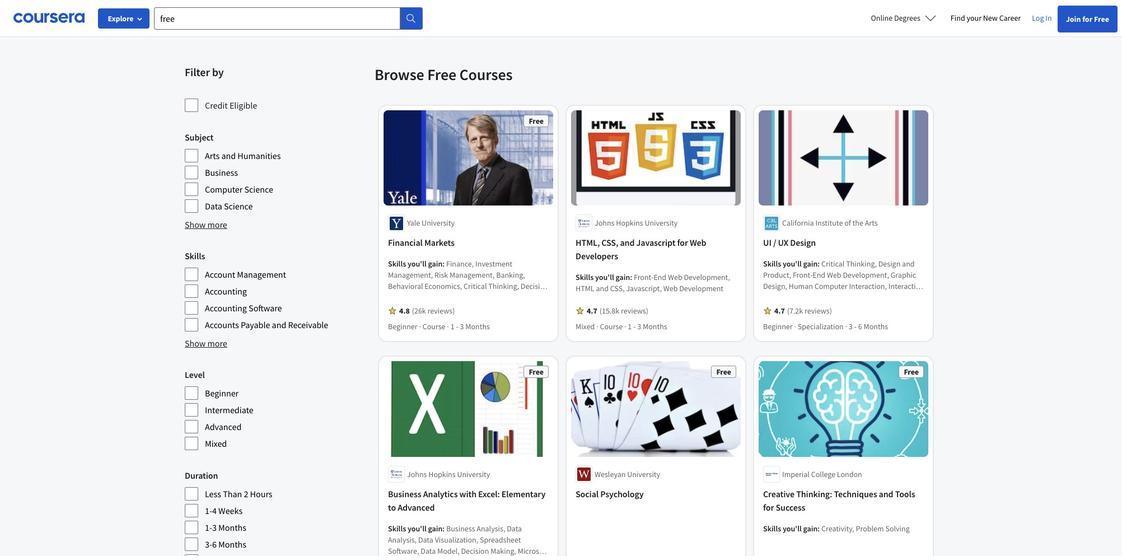 Task type: describe. For each thing, give the bounding box(es) containing it.
gain down design
[[804, 259, 818, 269]]

beginner for beginner
[[205, 388, 239, 399]]

specialization
[[798, 322, 844, 332]]

0 horizontal spatial professional
[[593, 16, 639, 27]]

yale university
[[407, 218, 455, 228]]

3 down compliance,
[[460, 322, 464, 332]]

elementary
[[502, 489, 546, 500]]

months for financial markets
[[466, 322, 490, 332]]

skills up software,
[[388, 524, 406, 534]]

creative thinking: techniques and tools for success
[[764, 489, 916, 513]]

5 · from the left
[[795, 322, 797, 332]]

find your new career link
[[946, 11, 1027, 25]]

to down top
[[686, 3, 694, 14]]

1 for css,
[[628, 322, 632, 332]]

mixed for mixed
[[205, 438, 227, 449]]

4.7 for html, css, and javascript for web developers
[[587, 306, 598, 316]]

in
[[1046, 13, 1053, 23]]

courses
[[460, 64, 513, 85]]

imperial college london
[[783, 469, 863, 480]]

wesleyan
[[595, 469, 626, 480]]

your right fit
[[588, 0, 605, 1]]

data left the model,
[[421, 546, 436, 556]]

thinking,
[[489, 282, 519, 292]]

for
[[724, 3, 737, 14]]

you'll down ui / ux design
[[783, 259, 802, 269]]

we
[[423, 0, 434, 1]]

(26k
[[412, 306, 426, 316]]

ui
[[764, 237, 772, 248]]

(7.2k
[[788, 306, 804, 316]]

1- for 3
[[205, 522, 212, 533]]

new
[[259, 16, 275, 27]]

4.8 (26k reviews)
[[400, 306, 455, 316]]

success
[[776, 502, 806, 513]]

you'll for financial markets
[[408, 259, 427, 269]]

2 in from the left
[[711, 16, 719, 27]]

finance,
[[447, 259, 474, 269]]

your down growth
[[574, 16, 591, 27]]

johns for business
[[407, 469, 427, 480]]

institute
[[816, 218, 844, 228]]

data up spreadsheet
[[507, 524, 522, 534]]

advanced inside level group
[[205, 421, 242, 433]]

from
[[665, 0, 683, 1]]

0 horizontal spatial or
[[223, 16, 231, 27]]

1- for 4
[[205, 505, 212, 517]]

1 for markets
[[451, 322, 455, 332]]

1 · from the left
[[419, 322, 421, 332]]

4.7 (7.2k reviews)
[[775, 306, 833, 316]]

software,
[[388, 546, 419, 556]]

resource.
[[460, 16, 495, 27]]

2 vertical spatial analysis,
[[388, 535, 417, 545]]

gain left "creativity,"
[[804, 524, 818, 534]]

intermediate
[[205, 405, 254, 416]]

finance, investment management, risk management, banking, behavioral economics, critical thinking, decision making, financial analysis, innovation, regulations and compliance, leadership and management
[[388, 259, 549, 325]]

2 vertical spatial web
[[664, 284, 678, 294]]

and right (26k
[[429, 304, 441, 314]]

months down 1-3 months
[[219, 539, 247, 550]]

: down ui / ux design link
[[818, 259, 820, 269]]

university up the markets
[[422, 218, 455, 228]]

university up social psychology link
[[628, 469, 661, 480]]

less
[[205, 489, 221, 500]]

skills up behavioral
[[388, 259, 406, 269]]

aims
[[226, 3, 244, 14]]

duration group
[[185, 469, 368, 556]]

financial markets link
[[388, 236, 549, 250]]

6 inside the 'duration' 'group'
[[212, 539, 217, 550]]

gain for html, css, and javascript for web developers
[[616, 273, 631, 283]]

1 vertical spatial arts
[[866, 218, 878, 228]]

looking
[[656, 3, 684, 14]]

1-3 months
[[205, 522, 247, 533]]

advanced inside the business analytics with excel: elementary to advanced
[[398, 502, 435, 513]]

acquisition,
[[178, 16, 221, 27]]

thinking:
[[797, 489, 833, 500]]

reviews) for financial markets
[[428, 306, 455, 316]]

skills up html
[[576, 273, 594, 283]]

ui / ux design link
[[764, 236, 925, 250]]

ui / ux design
[[764, 237, 817, 248]]

browse
[[375, 64, 425, 85]]

and inside front-end web development, html and css, javascript, web development
[[596, 284, 609, 294]]

you'll for business analytics with excel: elementary to advanced
[[408, 524, 427, 534]]

1 management, from the left
[[388, 270, 433, 280]]

personal
[[521, 3, 553, 14]]

johns hopkins university for and
[[595, 218, 678, 228]]

2
[[244, 489, 248, 500]]

2 vertical spatial courses
[[363, 16, 392, 27]]

online
[[872, 13, 893, 23]]

accounts payable and receivable
[[205, 319, 329, 331]]

social
[[576, 489, 599, 500]]

css, inside html, css, and javascript for web developers
[[602, 237, 619, 248]]

gain for business analytics with excel: elementary to advanced
[[428, 524, 443, 534]]

some
[[356, 0, 377, 1]]

risk
[[435, 270, 448, 280]]

and down looking
[[672, 16, 686, 27]]

for inside "link"
[[1083, 14, 1093, 24]]

4 · from the left
[[625, 322, 627, 332]]

seeking
[[490, 3, 519, 14]]

corporate
[[593, 3, 630, 14]]

data up software,
[[419, 535, 434, 545]]

compliance,
[[443, 304, 484, 314]]

/
[[774, 237, 777, 248]]

needs.
[[607, 0, 632, 1]]

accounting software
[[205, 303, 282, 314]]

these
[[323, 16, 344, 27]]

for inside creative thinking: techniques and tools for success
[[764, 502, 775, 513]]

0 vertical spatial or
[[297, 0, 305, 1]]

filter by
[[185, 65, 224, 79]]

more for accounts
[[208, 338, 227, 349]]

to up growth
[[569, 0, 577, 1]]

management inside finance, investment management, risk management, banking, behavioral economics, critical thinking, decision making, financial analysis, innovation, regulations and compliance, leadership and management
[[388, 315, 431, 325]]

explore
[[108, 13, 134, 24]]

innovation,
[[477, 293, 514, 303]]

log in link
[[1027, 11, 1058, 25]]

1 vertical spatial courses
[[196, 3, 224, 14]]

valuable
[[427, 16, 458, 27]]

css, inside front-end web development, html and css, javascript, web development
[[611, 284, 625, 294]]

solving
[[886, 524, 910, 534]]

accounting for accounting software
[[205, 303, 247, 314]]

beginner for beginner · specialization · 3 - 6 months
[[764, 322, 793, 332]]

: for html, css, and javascript for web developers
[[631, 273, 633, 283]]

gain for financial markets
[[428, 259, 443, 269]]

leadership
[[485, 304, 522, 314]]

skills you'll gain : down ui / ux design
[[764, 259, 822, 269]]

regulations
[[388, 304, 427, 314]]

(15.8k
[[600, 306, 620, 316]]

industry
[[806, 0, 837, 1]]

months for ui / ux design
[[864, 322, 889, 332]]

0 vertical spatial 6
[[859, 322, 863, 332]]

developers
[[576, 251, 619, 262]]

business analytics with excel: elementary to advanced link
[[388, 487, 549, 514]]

0 vertical spatial financial
[[388, 237, 423, 248]]

financial inside finance, investment management, risk management, banking, behavioral economics, critical thinking, decision making, financial analysis, innovation, regulations and compliance, leadership and management
[[416, 293, 445, 303]]

skills down success
[[764, 524, 782, 534]]

decision for analytics
[[461, 546, 489, 556]]

to inside the business analytics with excel: elementary to advanced
[[388, 502, 396, 513]]

training
[[314, 3, 343, 14]]

1 vertical spatial web
[[668, 273, 683, 283]]

skills you'll gain : creativity, problem solving
[[764, 524, 910, 534]]

making, for business analytics with excel: elementary to advanced
[[491, 546, 517, 556]]

weeks
[[219, 505, 243, 517]]

months down weeks
[[219, 522, 247, 533]]

course
[[745, 16, 769, 27]]

skills you'll gain : for financial markets
[[388, 259, 447, 269]]

your right find
[[967, 13, 982, 23]]

3-
[[205, 539, 212, 550]]

behavioral
[[388, 282, 423, 292]]

top
[[684, 0, 697, 1]]

4.7 for ui / ux design
[[775, 306, 785, 316]]

already
[[307, 0, 335, 1]]

individual
[[419, 3, 456, 14]]

and up pursuing
[[790, 0, 804, 1]]

front-
[[634, 273, 654, 283]]

california institute of the arts
[[783, 218, 878, 228]]

you're
[[211, 0, 235, 1]]

4
[[212, 505, 217, 517]]

: left "creativity,"
[[818, 524, 820, 534]]

provide
[[255, 3, 284, 14]]

growth
[[555, 3, 582, 14]]

2 a from the left
[[420, 16, 425, 27]]



Task type: locate. For each thing, give the bounding box(es) containing it.
1 horizontal spatial analysis,
[[447, 293, 476, 303]]

1 horizontal spatial johns
[[595, 218, 615, 228]]

business left analytics
[[388, 489, 422, 500]]

0 horizontal spatial in
[[566, 16, 573, 27]]

making, inside business analysis, data analysis, data visualization, spreadsheet software, data model, decision making, microso
[[491, 546, 517, 556]]

you'll down the financial markets
[[408, 259, 427, 269]]

0 horizontal spatial hopkins
[[429, 469, 456, 480]]

business analysis, data analysis, data visualization, spreadsheet software, data model, decision making, microso
[[388, 524, 548, 556]]

1 4.7 from the left
[[587, 306, 598, 316]]

1 horizontal spatial mixed
[[576, 322, 595, 332]]

of inside whether you're just starting out or already have some experience, we offer various free courses designed to fit your needs. curated from top educational institutions and industry leaders, our selection of free courses aims to provide quality training for everyone—from individual learners seeking personal growth to corporate teams looking to upskill. for those pursuing professional advancement, skill acquisition, or even a new career path, these free courses can be a valuable resource. take the next step in your professional journey and enroll in a free course today!
[[921, 0, 928, 1]]

course for html, css, and javascript for web developers
[[600, 322, 623, 332]]

filter
[[185, 65, 210, 79]]

6 down 1-3 months
[[212, 539, 217, 550]]

reviews) up specialization
[[805, 306, 833, 316]]

those
[[738, 3, 759, 14]]

1 horizontal spatial decision
[[521, 282, 549, 292]]

business inside business analysis, data analysis, data visualization, spreadsheet software, data model, decision making, microso
[[447, 524, 475, 534]]

johns hopkins university up html, css, and javascript for web developers
[[595, 218, 678, 228]]

hopkins up html, css, and javascript for web developers
[[617, 218, 644, 228]]

None search field
[[154, 7, 423, 29]]

financial markets
[[388, 237, 455, 248]]

0 vertical spatial more
[[208, 219, 227, 230]]

free inside "link"
[[1095, 14, 1110, 24]]

even
[[233, 16, 251, 27]]

and right html
[[596, 284, 609, 294]]

months down compliance,
[[466, 322, 490, 332]]

0 vertical spatial science
[[245, 184, 273, 195]]

business up "visualization,"
[[447, 524, 475, 534]]

1 horizontal spatial reviews)
[[621, 306, 649, 316]]

advanced down analytics
[[398, 502, 435, 513]]

or up quality
[[297, 0, 305, 1]]

science for data science
[[224, 201, 253, 212]]

wesleyan university
[[595, 469, 661, 480]]

management inside skills group
[[237, 269, 286, 280]]

1 vertical spatial mixed
[[205, 438, 227, 449]]

you'll up software,
[[408, 524, 427, 534]]

0 vertical spatial decision
[[521, 282, 549, 292]]

2 show from the top
[[185, 338, 206, 349]]

months right specialization
[[864, 322, 889, 332]]

explore button
[[98, 8, 150, 29]]

0 horizontal spatial -
[[456, 322, 459, 332]]

courses down you're
[[196, 3, 224, 14]]

and right leadership at the bottom left of page
[[523, 304, 536, 314]]

advanced down intermediate
[[205, 421, 242, 433]]

3 a from the left
[[720, 16, 725, 27]]

skills inside group
[[185, 250, 205, 262]]

skills down /
[[764, 259, 782, 269]]

johns up html,
[[595, 218, 615, 228]]

in right step
[[566, 16, 573, 27]]

spreadsheet
[[480, 535, 521, 545]]

development,
[[684, 273, 731, 283]]

1 down 4.7 (15.8k reviews)
[[628, 322, 632, 332]]

show more button for accounts
[[185, 337, 227, 350]]

degrees
[[895, 13, 921, 23]]

0 horizontal spatial management
[[237, 269, 286, 280]]

course down (15.8k
[[600, 322, 623, 332]]

1 horizontal spatial in
[[711, 16, 719, 27]]

eligible
[[230, 100, 257, 111]]

: up risk
[[443, 259, 445, 269]]

and left humanities
[[222, 150, 236, 161]]

2 - from the left
[[634, 322, 636, 332]]

journey
[[641, 16, 670, 27]]

0 vertical spatial show more button
[[185, 218, 227, 231]]

1 horizontal spatial hopkins
[[617, 218, 644, 228]]

beginner down 4.8
[[388, 322, 418, 332]]

arts
[[205, 150, 220, 161], [866, 218, 878, 228]]

skills you'll gain : up html
[[576, 273, 634, 283]]

0 horizontal spatial of
[[845, 218, 852, 228]]

2 accounting from the top
[[205, 303, 247, 314]]

courses
[[502, 0, 531, 1], [196, 3, 224, 14], [363, 16, 392, 27]]

3 down 4.7 (15.8k reviews)
[[638, 322, 642, 332]]

techniques
[[835, 489, 878, 500]]

management down the regulations
[[388, 315, 431, 325]]

arts inside subject group
[[205, 150, 220, 161]]

out
[[283, 0, 295, 1]]

beginner down (7.2k
[[764, 322, 793, 332]]

of right institute
[[845, 218, 852, 228]]

1 horizontal spatial management,
[[450, 270, 495, 280]]

advancement,
[[844, 3, 897, 14]]

decision down "visualization,"
[[461, 546, 489, 556]]

0 horizontal spatial advanced
[[205, 421, 242, 433]]

show more for data science
[[185, 219, 227, 230]]

johns hopkins university up analytics
[[407, 469, 491, 480]]

yale
[[407, 218, 420, 228]]

show more for accounts payable and receivable
[[185, 338, 227, 349]]

economics,
[[425, 282, 462, 292]]

html,
[[576, 237, 600, 248]]

1 vertical spatial business
[[388, 489, 422, 500]]

humanities
[[238, 150, 281, 161]]

various
[[455, 0, 483, 1]]

course down "4.8 (26k reviews)"
[[423, 322, 446, 332]]

more
[[208, 219, 227, 230], [208, 338, 227, 349]]

the inside whether you're just starting out or already have some experience, we offer various free courses designed to fit your needs. curated from top educational institutions and industry leaders, our selection of free courses aims to provide quality training for everyone—from individual learners seeking personal growth to corporate teams looking to upskill. for those pursuing professional advancement, skill acquisition, or even a new career path, these free courses can be a valuable resource. take the next step in your professional journey and enroll in a free course today!
[[516, 16, 528, 27]]

leaders,
[[839, 0, 868, 1]]

critical
[[464, 282, 487, 292]]

0 vertical spatial 1-
[[205, 505, 212, 517]]

0 vertical spatial css,
[[602, 237, 619, 248]]

1
[[451, 322, 455, 332], [628, 322, 632, 332]]

more down data science
[[208, 219, 227, 230]]

skills up account
[[185, 250, 205, 262]]

beginner up intermediate
[[205, 388, 239, 399]]

than
[[223, 489, 242, 500]]

or
[[297, 0, 305, 1], [223, 16, 231, 27]]

0 vertical spatial of
[[921, 0, 928, 1]]

today!
[[771, 16, 795, 27]]

3 reviews) from the left
[[805, 306, 833, 316]]

1 horizontal spatial business
[[388, 489, 422, 500]]

mixed down 4.7 (15.8k reviews)
[[576, 322, 595, 332]]

social psychology link
[[576, 487, 737, 501]]

credit
[[205, 100, 228, 111]]

0 vertical spatial arts
[[205, 150, 220, 161]]

business for business analytics with excel: elementary to advanced
[[388, 489, 422, 500]]

management, up behavioral
[[388, 270, 433, 280]]

1 vertical spatial show
[[185, 338, 206, 349]]

0 horizontal spatial management,
[[388, 270, 433, 280]]

creative thinking: techniques and tools for success link
[[764, 487, 925, 514]]

1 horizontal spatial a
[[420, 16, 425, 27]]

2 show more button from the top
[[185, 337, 227, 350]]

1 vertical spatial decision
[[461, 546, 489, 556]]

2 4.7 from the left
[[775, 306, 785, 316]]

course for financial markets
[[423, 322, 446, 332]]

1 horizontal spatial -
[[634, 322, 636, 332]]

0 vertical spatial professional
[[796, 3, 842, 14]]

university up javascript
[[645, 218, 678, 228]]

1 vertical spatial the
[[853, 218, 864, 228]]

0 vertical spatial johns
[[595, 218, 615, 228]]

hopkins for with
[[429, 469, 456, 480]]

educational
[[699, 0, 744, 1]]

0 vertical spatial mixed
[[576, 322, 595, 332]]

science for computer science
[[245, 184, 273, 195]]

0 vertical spatial show
[[185, 219, 206, 230]]

analysis,
[[447, 293, 476, 303], [477, 524, 506, 534], [388, 535, 417, 545]]

1 horizontal spatial course
[[600, 322, 623, 332]]

0 horizontal spatial a
[[253, 16, 257, 27]]

business analytics with excel: elementary to advanced
[[388, 489, 546, 513]]

1 vertical spatial advanced
[[398, 502, 435, 513]]

4.7 (15.8k reviews)
[[587, 306, 649, 316]]

1 vertical spatial css,
[[611, 284, 625, 294]]

subject group
[[185, 131, 368, 213]]

1 horizontal spatial johns hopkins university
[[595, 218, 678, 228]]

for inside whether you're just starting out or already have some experience, we offer various free courses designed to fit your needs. curated from top educational institutions and industry leaders, our selection of free courses aims to provide quality training for everyone—from individual learners seeking personal growth to corporate teams looking to upskill. for those pursuing professional advancement, skill acquisition, or even a new career path, these free courses can be a valuable resource. take the next step in your professional journey and enroll in a free course today!
[[345, 3, 355, 14]]

1 show from the top
[[185, 219, 206, 230]]

1 vertical spatial 6
[[212, 539, 217, 550]]

- right specialization
[[855, 322, 857, 332]]

show for data
[[185, 219, 206, 230]]

join for free link
[[1058, 6, 1118, 32]]

0 horizontal spatial course
[[423, 322, 446, 332]]

decision inside business analysis, data analysis, data visualization, spreadsheet software, data model, decision making, microso
[[461, 546, 489, 556]]

making, inside finance, investment management, risk management, banking, behavioral economics, critical thinking, decision making, financial analysis, innovation, regulations and compliance, leadership and management
[[388, 293, 414, 303]]

the left next
[[516, 16, 528, 27]]

1 vertical spatial management
[[388, 315, 431, 325]]

making, for financial markets
[[388, 293, 414, 303]]

accounts
[[205, 319, 239, 331]]

skills you'll gain : for html, css, and javascript for web developers
[[576, 273, 634, 283]]

- for financial markets
[[456, 322, 459, 332]]

·
[[419, 322, 421, 332], [447, 322, 449, 332], [597, 322, 599, 332], [625, 322, 627, 332], [795, 322, 797, 332], [846, 322, 848, 332]]

web inside html, css, and javascript for web developers
[[690, 237, 707, 248]]

- down compliance,
[[456, 322, 459, 332]]

data down computer on the top left of the page
[[205, 201, 222, 212]]

pursuing
[[761, 3, 794, 14]]

0 horizontal spatial analysis,
[[388, 535, 417, 545]]

whether you're just starting out or already have some experience, we offer various free courses designed to fit your needs. curated from top educational institutions and industry leaders, our selection of free courses aims to provide quality training for everyone—from individual learners seeking personal growth to corporate teams looking to upskill. for those pursuing professional advancement, skill acquisition, or even a new career path, these free courses can be a valuable resource. take the next step in your professional journey and enroll in a free course today!
[[178, 0, 928, 27]]

1 horizontal spatial management
[[388, 315, 431, 325]]

1- down "less" in the left of the page
[[205, 505, 212, 517]]

professional down corporate
[[593, 16, 639, 27]]

1 vertical spatial science
[[224, 201, 253, 212]]

university up with
[[457, 469, 491, 480]]

a left new
[[253, 16, 257, 27]]

2 vertical spatial business
[[447, 524, 475, 534]]

design
[[791, 237, 817, 248]]

2 reviews) from the left
[[621, 306, 649, 316]]

a right "be"
[[420, 16, 425, 27]]

show up level
[[185, 338, 206, 349]]

0 horizontal spatial johns
[[407, 469, 427, 480]]

html, css, and javascript for web developers link
[[576, 236, 737, 263]]

courses down everyone—from
[[363, 16, 392, 27]]

business inside subject group
[[205, 167, 238, 178]]

1 1- from the top
[[205, 505, 212, 517]]

for inside html, css, and javascript for web developers
[[678, 237, 689, 248]]

learners
[[458, 3, 488, 14]]

and left javascript
[[621, 237, 635, 248]]

2 show more from the top
[[185, 338, 227, 349]]

2 more from the top
[[208, 338, 227, 349]]

coursera image
[[13, 9, 85, 27]]

2 course from the left
[[600, 322, 623, 332]]

investment
[[476, 259, 513, 269]]

0 horizontal spatial business
[[205, 167, 238, 178]]

2 · from the left
[[447, 322, 449, 332]]

1 1 from the left
[[451, 322, 455, 332]]

accounting for accounting
[[205, 286, 247, 297]]

for right javascript
[[678, 237, 689, 248]]

1- up 3-
[[205, 522, 212, 533]]

online degrees
[[872, 13, 921, 23]]

problem
[[856, 524, 885, 534]]

1 more from the top
[[208, 219, 227, 230]]

decision inside finance, investment management, risk management, banking, behavioral economics, critical thinking, decision making, financial analysis, innovation, regulations and compliance, leadership and management
[[521, 282, 549, 292]]

starting
[[252, 0, 281, 1]]

2 horizontal spatial reviews)
[[805, 306, 833, 316]]

2 horizontal spatial beginner
[[764, 322, 793, 332]]

experience,
[[379, 0, 422, 1]]

- down 4.7 (15.8k reviews)
[[634, 322, 636, 332]]

science down humanities
[[245, 184, 273, 195]]

0 vertical spatial hopkins
[[617, 218, 644, 228]]

and inside creative thinking: techniques and tools for success
[[880, 489, 894, 500]]

you'll
[[408, 259, 427, 269], [783, 259, 802, 269], [596, 273, 615, 283], [408, 524, 427, 534], [783, 524, 802, 534]]

course
[[423, 322, 446, 332], [600, 322, 623, 332]]

2 horizontal spatial courses
[[502, 0, 531, 1]]

making, down behavioral
[[388, 293, 414, 303]]

london
[[838, 469, 863, 480]]

months for html, css, and javascript for web developers
[[643, 322, 668, 332]]

css, up 4.7 (15.8k reviews)
[[611, 284, 625, 294]]

you'll down developers
[[596, 273, 615, 283]]

selection
[[885, 0, 919, 1]]

payable
[[241, 319, 270, 331]]

fit
[[578, 0, 586, 1]]

1 vertical spatial making,
[[491, 546, 517, 556]]

business for business
[[205, 167, 238, 178]]

1 horizontal spatial 4.7
[[775, 306, 785, 316]]

0 horizontal spatial courses
[[196, 3, 224, 14]]

0 horizontal spatial making,
[[388, 293, 414, 303]]

free
[[484, 0, 501, 1], [178, 3, 194, 14], [1095, 14, 1110, 24], [345, 16, 362, 27], [727, 16, 743, 27], [428, 64, 457, 85], [529, 116, 544, 126], [529, 367, 544, 377], [717, 367, 732, 377], [905, 367, 920, 377]]

What do you want to learn? text field
[[154, 7, 401, 29]]

1 vertical spatial 1-
[[205, 522, 212, 533]]

take
[[497, 16, 514, 27]]

log in
[[1033, 13, 1053, 23]]

3 right specialization
[[849, 322, 853, 332]]

level group
[[185, 368, 368, 451]]

show more
[[185, 219, 227, 230], [185, 338, 227, 349]]

0 horizontal spatial the
[[516, 16, 528, 27]]

development
[[680, 284, 724, 294]]

4.7 left (7.2k
[[775, 306, 785, 316]]

2 horizontal spatial -
[[855, 322, 857, 332]]

: for financial markets
[[443, 259, 445, 269]]

business inside the business analytics with excel: elementary to advanced
[[388, 489, 422, 500]]

path,
[[302, 16, 321, 27]]

courses up the seeking
[[502, 0, 531, 1]]

- for html, css, and javascript for web developers
[[634, 322, 636, 332]]

you'll for html, css, and javascript for web developers
[[596, 273, 615, 283]]

johns hopkins university
[[595, 218, 678, 228], [407, 469, 491, 480]]

online degrees button
[[863, 6, 946, 30]]

show for accounts
[[185, 338, 206, 349]]

3 - from the left
[[855, 322, 857, 332]]

3-6 months
[[205, 539, 247, 550]]

to down just at the top of the page
[[246, 3, 254, 14]]

show more down data science
[[185, 219, 227, 230]]

software
[[249, 303, 282, 314]]

hopkins up analytics
[[429, 469, 456, 480]]

business for business analysis, data analysis, data visualization, spreadsheet software, data model, decision making, microso
[[447, 524, 475, 534]]

1 show more button from the top
[[185, 218, 227, 231]]

0 vertical spatial johns hopkins university
[[595, 218, 678, 228]]

career
[[1000, 13, 1022, 23]]

and inside skills group
[[272, 319, 287, 331]]

skill
[[899, 3, 914, 14]]

1 vertical spatial show more button
[[185, 337, 227, 350]]

0 vertical spatial web
[[690, 237, 707, 248]]

accounting up accounts
[[205, 303, 247, 314]]

3 inside the 'duration' 'group'
[[212, 522, 217, 533]]

0 horizontal spatial 4.7
[[587, 306, 598, 316]]

making,
[[388, 293, 414, 303], [491, 546, 517, 556]]

show more down accounts
[[185, 338, 227, 349]]

1 - from the left
[[456, 322, 459, 332]]

1 horizontal spatial arts
[[866, 218, 878, 228]]

johns for html,
[[595, 218, 615, 228]]

2 management, from the left
[[450, 270, 495, 280]]

1 horizontal spatial or
[[297, 0, 305, 1]]

1 a from the left
[[253, 16, 257, 27]]

0 horizontal spatial mixed
[[205, 438, 227, 449]]

0 horizontal spatial arts
[[205, 150, 220, 161]]

reviews) for html, css, and javascript for web developers
[[621, 306, 649, 316]]

beginner for beginner · course · 1 - 3 months
[[388, 322, 418, 332]]

0 vertical spatial advanced
[[205, 421, 242, 433]]

reviews) up beginner · course · 1 - 3 months
[[428, 306, 455, 316]]

and inside html, css, and javascript for web developers
[[621, 237, 635, 248]]

and down software
[[272, 319, 287, 331]]

johns hopkins university for with
[[407, 469, 491, 480]]

analysis, up spreadsheet
[[477, 524, 506, 534]]

financial
[[388, 237, 423, 248], [416, 293, 445, 303]]

show more button for data
[[185, 218, 227, 231]]

1 in from the left
[[566, 16, 573, 27]]

management,
[[388, 270, 433, 280], [450, 270, 495, 280]]

0 horizontal spatial decision
[[461, 546, 489, 556]]

1 vertical spatial show more
[[185, 338, 227, 349]]

for down creative
[[764, 502, 775, 513]]

science down computer science
[[224, 201, 253, 212]]

analysis, up software,
[[388, 535, 417, 545]]

1 vertical spatial analysis,
[[477, 524, 506, 534]]

1 horizontal spatial courses
[[363, 16, 392, 27]]

data science
[[205, 201, 253, 212]]

1 vertical spatial accounting
[[205, 303, 247, 314]]

1 vertical spatial more
[[208, 338, 227, 349]]

beginner · course · 1 - 3 months
[[388, 322, 490, 332]]

2 1 from the left
[[628, 322, 632, 332]]

career
[[277, 16, 300, 27]]

browse free courses
[[375, 64, 513, 85]]

0 vertical spatial show more
[[185, 219, 227, 230]]

arts and humanities
[[205, 150, 281, 161]]

financial down yale
[[388, 237, 423, 248]]

1 reviews) from the left
[[428, 306, 455, 316]]

and inside subject group
[[222, 150, 236, 161]]

- for ui / ux design
[[855, 322, 857, 332]]

tools
[[896, 489, 916, 500]]

2 horizontal spatial a
[[720, 16, 725, 27]]

1 horizontal spatial 1
[[628, 322, 632, 332]]

: up "visualization,"
[[443, 524, 445, 534]]

2 horizontal spatial business
[[447, 524, 475, 534]]

hopkins for and
[[617, 218, 644, 228]]

1 horizontal spatial of
[[921, 0, 928, 1]]

arts down subject
[[205, 150, 220, 161]]

1 vertical spatial hopkins
[[429, 469, 456, 480]]

0 horizontal spatial 6
[[212, 539, 217, 550]]

beginner inside level group
[[205, 388, 239, 399]]

skills you'll gain : for business analytics with excel: elementary to advanced
[[388, 524, 447, 534]]

0 vertical spatial management
[[237, 269, 286, 280]]

more for data
[[208, 219, 227, 230]]

1 horizontal spatial making,
[[491, 546, 517, 556]]

decision for markets
[[521, 282, 549, 292]]

reviews) for ui / ux design
[[805, 306, 833, 316]]

4.7 left (15.8k
[[587, 306, 598, 316]]

0 vertical spatial courses
[[502, 0, 531, 1]]

the up ui / ux design link
[[853, 218, 864, 228]]

financial up "4.8 (26k reviews)"
[[416, 293, 445, 303]]

accounting down account
[[205, 286, 247, 297]]

mixed for mixed · course · 1 - 3 months
[[576, 322, 595, 332]]

4.7
[[587, 306, 598, 316], [775, 306, 785, 316]]

0 vertical spatial business
[[205, 167, 238, 178]]

1 accounting from the top
[[205, 286, 247, 297]]

: for business analytics with excel: elementary to advanced
[[443, 524, 445, 534]]

management, up critical
[[450, 270, 495, 280]]

3 · from the left
[[597, 322, 599, 332]]

0 vertical spatial the
[[516, 16, 528, 27]]

arts up ui / ux design link
[[866, 218, 878, 228]]

analysis, inside finance, investment management, risk management, banking, behavioral economics, critical thinking, decision making, financial analysis, innovation, regulations and compliance, leadership and management
[[447, 293, 476, 303]]

step
[[548, 16, 564, 27]]

1 course from the left
[[423, 322, 446, 332]]

california
[[783, 218, 815, 228]]

0 horizontal spatial 1
[[451, 322, 455, 332]]

0 vertical spatial making,
[[388, 293, 414, 303]]

2 horizontal spatial analysis,
[[477, 524, 506, 534]]

1 show more from the top
[[185, 219, 227, 230]]

1 vertical spatial johns
[[407, 469, 427, 480]]

have
[[336, 0, 354, 1]]

1 horizontal spatial 6
[[859, 322, 863, 332]]

web down end
[[664, 284, 678, 294]]

visualization,
[[435, 535, 479, 545]]

1 horizontal spatial the
[[853, 218, 864, 228]]

skills group
[[185, 249, 368, 332]]

to down fit
[[584, 3, 591, 14]]

you'll down success
[[783, 524, 802, 534]]

3 down "4"
[[212, 522, 217, 533]]

with
[[460, 489, 477, 500]]

mixed inside level group
[[205, 438, 227, 449]]

6 · from the left
[[846, 322, 848, 332]]

gain up risk
[[428, 259, 443, 269]]

data inside subject group
[[205, 201, 222, 212]]

2 1- from the top
[[205, 522, 212, 533]]

of
[[921, 0, 928, 1], [845, 218, 852, 228]]



Task type: vqa. For each thing, say whether or not it's contained in the screenshot.
the topmost professional
yes



